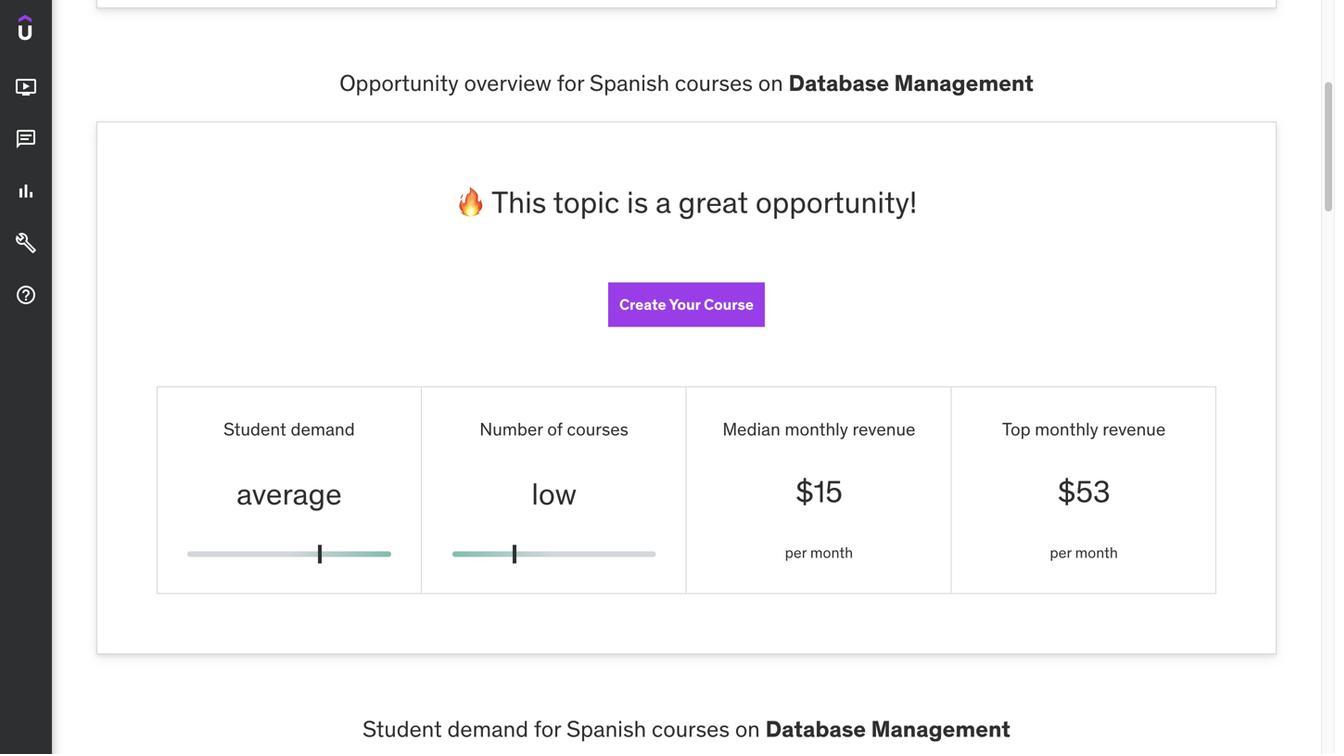 Task type: locate. For each thing, give the bounding box(es) containing it.
2 per from the left
[[1050, 543, 1072, 562]]

2 revenue from the left
[[1103, 418, 1166, 440]]

1 horizontal spatial demand
[[448, 715, 529, 743]]

1 horizontal spatial revenue
[[1103, 418, 1166, 440]]

spanish
[[590, 69, 670, 97], [567, 715, 647, 743]]

1 vertical spatial on
[[735, 715, 760, 743]]

per month down $53
[[1050, 543, 1119, 562]]

1 horizontal spatial monthly
[[1035, 418, 1099, 440]]

monthly
[[785, 418, 849, 440], [1035, 418, 1099, 440]]

is
[[627, 183, 649, 221]]

0 vertical spatial database
[[789, 69, 890, 97]]

courses for demand
[[652, 715, 730, 743]]

demand for student demand for spanish courses on database management
[[448, 715, 529, 743]]

monthly right top
[[1035, 418, 1099, 440]]

0 vertical spatial management
[[895, 69, 1034, 97]]

top monthly revenue
[[1003, 418, 1166, 440]]

revenue
[[853, 418, 916, 440], [1103, 418, 1166, 440]]

per month
[[785, 543, 854, 562], [1050, 543, 1119, 562]]

spanish for demand
[[567, 715, 647, 743]]

0 horizontal spatial monthly
[[785, 418, 849, 440]]

database
[[789, 69, 890, 97], [766, 715, 867, 743]]

great
[[679, 183, 749, 221]]

create
[[620, 295, 667, 314]]

1 month from the left
[[811, 543, 854, 562]]

1 per from the left
[[785, 543, 807, 562]]

number of courses
[[480, 418, 629, 440]]

month for $53
[[1076, 543, 1119, 562]]

student demand for spanish courses on database management
[[363, 715, 1011, 743]]

database for opportunity overview for spanish courses on
[[789, 69, 890, 97]]

per down $53
[[1050, 543, 1072, 562]]

1 vertical spatial for
[[534, 715, 561, 743]]

$15
[[796, 473, 843, 510]]

per
[[785, 543, 807, 562], [1050, 543, 1072, 562]]

0 vertical spatial courses
[[675, 69, 753, 97]]

courses for overview
[[675, 69, 753, 97]]

1 per month from the left
[[785, 543, 854, 562]]

opportunity!
[[756, 183, 918, 221]]

1 horizontal spatial month
[[1076, 543, 1119, 562]]

0 vertical spatial for
[[557, 69, 585, 97]]

1 vertical spatial spanish
[[567, 715, 647, 743]]

for for overview
[[557, 69, 585, 97]]

1 horizontal spatial per month
[[1050, 543, 1119, 562]]

medium image
[[15, 76, 37, 98], [15, 128, 37, 150], [15, 284, 37, 306]]

0 vertical spatial on
[[759, 69, 784, 97]]

1 vertical spatial demand
[[448, 715, 529, 743]]

2 vertical spatial courses
[[652, 715, 730, 743]]

0 vertical spatial medium image
[[15, 180, 37, 202]]

1 vertical spatial database
[[766, 715, 867, 743]]

2 monthly from the left
[[1035, 418, 1099, 440]]

1 vertical spatial medium image
[[15, 232, 37, 254]]

2 medium image from the top
[[15, 128, 37, 150]]

1 horizontal spatial per
[[1050, 543, 1072, 562]]

median
[[723, 418, 781, 440]]

per month down $15
[[785, 543, 854, 562]]

courses
[[675, 69, 753, 97], [567, 418, 629, 440], [652, 715, 730, 743]]

0 horizontal spatial student
[[224, 418, 287, 440]]

0 horizontal spatial per
[[785, 543, 807, 562]]

management
[[895, 69, 1034, 97], [872, 715, 1011, 743]]

revenue for $15
[[853, 418, 916, 440]]

monthly for $15
[[785, 418, 849, 440]]

per down $15
[[785, 543, 807, 562]]

on for opportunity overview for spanish courses on
[[759, 69, 784, 97]]

1 vertical spatial management
[[872, 715, 1011, 743]]

student demand
[[224, 418, 355, 440]]

0 vertical spatial spanish
[[590, 69, 670, 97]]

month down $53
[[1076, 543, 1119, 562]]

0 vertical spatial student
[[224, 418, 287, 440]]

2 per month from the left
[[1050, 543, 1119, 562]]

month down $15
[[811, 543, 854, 562]]

low
[[532, 475, 577, 513]]

month
[[811, 543, 854, 562], [1076, 543, 1119, 562]]

1 vertical spatial student
[[363, 715, 442, 743]]

0 horizontal spatial revenue
[[853, 418, 916, 440]]

on
[[759, 69, 784, 97], [735, 715, 760, 743]]

0 horizontal spatial month
[[811, 543, 854, 562]]

this
[[492, 183, 547, 221]]

of
[[548, 418, 563, 440]]

0 vertical spatial demand
[[291, 418, 355, 440]]

0 horizontal spatial demand
[[291, 418, 355, 440]]

for for demand
[[534, 715, 561, 743]]

1 vertical spatial medium image
[[15, 128, 37, 150]]

student
[[224, 418, 287, 440], [363, 715, 442, 743]]

2 vertical spatial medium image
[[15, 284, 37, 306]]

0 horizontal spatial per month
[[785, 543, 854, 562]]

for
[[557, 69, 585, 97], [534, 715, 561, 743]]

1 revenue from the left
[[853, 418, 916, 440]]

medium image
[[15, 180, 37, 202], [15, 232, 37, 254]]

1 vertical spatial courses
[[567, 418, 629, 440]]

per for $53
[[1050, 543, 1072, 562]]

management for student demand for spanish courses on database management
[[872, 715, 1011, 743]]

1 monthly from the left
[[785, 418, 849, 440]]

demand
[[291, 418, 355, 440], [448, 715, 529, 743]]

monthly up $15
[[785, 418, 849, 440]]

1 horizontal spatial student
[[363, 715, 442, 743]]

0 vertical spatial medium image
[[15, 76, 37, 98]]

2 month from the left
[[1076, 543, 1119, 562]]



Task type: describe. For each thing, give the bounding box(es) containing it.
a
[[656, 183, 672, 221]]

udemy image
[[19, 15, 103, 47]]

average
[[237, 475, 342, 513]]

create your course link
[[609, 283, 765, 327]]

month for $15
[[811, 543, 854, 562]]

per month for $15
[[785, 543, 854, 562]]

opportunity
[[340, 69, 459, 97]]

database for student demand for spanish courses on
[[766, 715, 867, 743]]

on for student demand for spanish courses on
[[735, 715, 760, 743]]

2 medium image from the top
[[15, 232, 37, 254]]

create your course
[[620, 295, 754, 314]]

your
[[669, 295, 701, 314]]

monthly for $53
[[1035, 418, 1099, 440]]

1 medium image from the top
[[15, 180, 37, 202]]

per month for $53
[[1050, 543, 1119, 562]]

median monthly revenue
[[723, 418, 916, 440]]

management for opportunity overview for spanish courses on database management
[[895, 69, 1034, 97]]

spanish for overview
[[590, 69, 670, 97]]

1 medium image from the top
[[15, 76, 37, 98]]

opportunity overview for spanish courses on database management
[[340, 69, 1034, 97]]

course
[[704, 295, 754, 314]]

top
[[1003, 418, 1031, 440]]

topic
[[553, 183, 620, 221]]

demand for student demand
[[291, 418, 355, 440]]

number
[[480, 418, 543, 440]]

revenue for $53
[[1103, 418, 1166, 440]]

student for student demand for spanish courses on database management
[[363, 715, 442, 743]]

$53
[[1058, 473, 1111, 510]]

student for student demand
[[224, 418, 287, 440]]

3 medium image from the top
[[15, 284, 37, 306]]

per for $15
[[785, 543, 807, 562]]

🔥 this topic is a great opportunity!
[[456, 183, 918, 221]]

🔥
[[456, 183, 486, 221]]

overview
[[464, 69, 552, 97]]



Task type: vqa. For each thing, say whether or not it's contained in the screenshot.
the leftmost per month
yes



